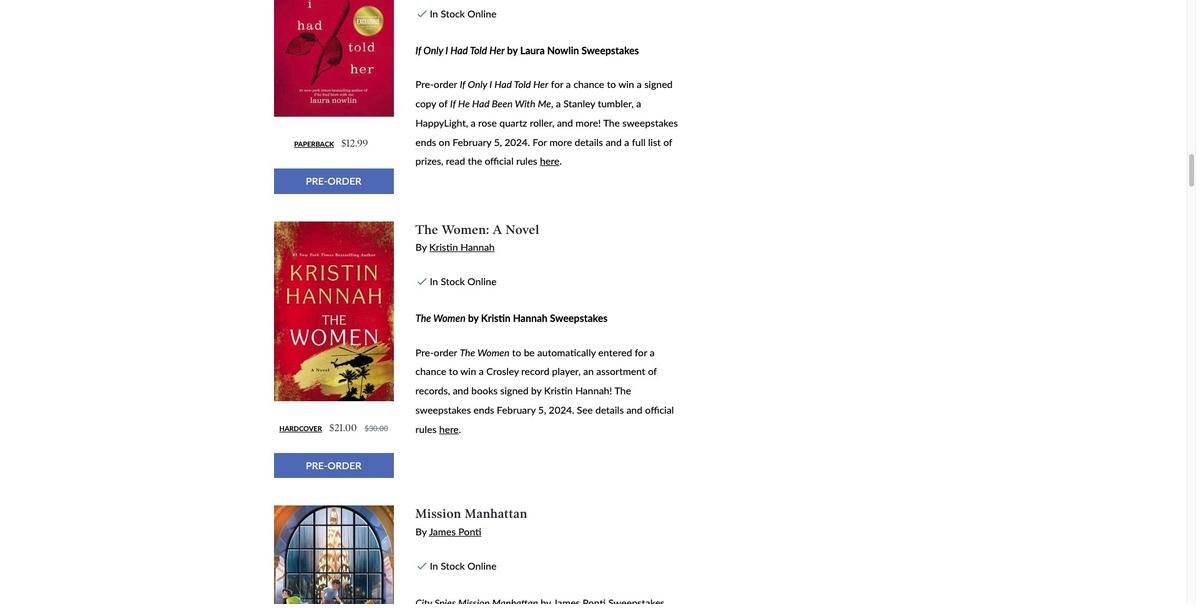 Task type: vqa. For each thing, say whether or not it's contained in the screenshot.
leftmost Told
yes



Task type: locate. For each thing, give the bounding box(es) containing it.
2 online from the top
[[468, 275, 497, 287]]

1 horizontal spatial ends
[[474, 404, 494, 416]]

february down books
[[497, 404, 536, 416]]

1 horizontal spatial her
[[533, 78, 549, 90]]

laura
[[520, 44, 545, 56]]

order up copy
[[434, 78, 457, 90]]

sweepstakes down "records,"
[[416, 404, 471, 416]]

here . down "records,"
[[439, 423, 461, 435]]

pre-order for $12.99
[[306, 175, 362, 187]]

sweepstakes right nowlin on the left top
[[582, 44, 639, 56]]

stock for manhattan
[[441, 560, 465, 572]]

had
[[451, 44, 468, 56], [495, 78, 512, 90], [472, 98, 490, 109]]

1 online from the top
[[468, 7, 497, 19]]

here link
[[540, 155, 560, 167], [439, 423, 459, 435]]

quartz
[[500, 117, 527, 129]]

0 vertical spatial in stock online
[[430, 7, 497, 19]]

february inside to be automatically entered for a chance to win a crosley record player, an assortment of records, and books signed by kristin hannah! the sweepstakes ends february 5, 2024. see details and official rules
[[497, 404, 536, 416]]

pre-order down $21.00
[[306, 459, 362, 471]]

official inside to be automatically entered for a chance to win a crosley record player, an assortment of records, and books signed by kristin hannah! the sweepstakes ends february 5, 2024. see details and official rules
[[645, 404, 674, 416]]

1 vertical spatial february
[[497, 404, 536, 416]]

the
[[603, 117, 620, 129], [416, 222, 439, 237], [416, 312, 431, 324], [460, 346, 475, 358], [615, 385, 631, 397]]

win up the tumbler,
[[619, 78, 634, 90]]

kristin up pre-order the women
[[481, 312, 511, 324]]

0 horizontal spatial sweepstakes
[[416, 404, 471, 416]]

more!
[[576, 117, 601, 129]]

only up copy
[[424, 44, 443, 56]]

2 horizontal spatial by
[[531, 385, 542, 397]]

1 vertical spatial women
[[478, 346, 510, 358]]

order down $12.99
[[328, 175, 362, 187]]

signed down crosley
[[500, 385, 529, 397]]

0 horizontal spatial 5,
[[494, 136, 502, 148]]

with
[[515, 98, 536, 109]]

if up he
[[460, 78, 465, 90]]

of inside , a stanley tumbler, a happylight, a rose quartz roller, and more! the sweepstakes ends on february 5, 2024. for more details and a full list of prizes, read the official rules
[[664, 136, 672, 148]]

1 vertical spatial sweepstakes
[[550, 312, 608, 324]]

more
[[550, 136, 572, 148]]

1 horizontal spatial chance
[[574, 78, 604, 90]]

player,
[[552, 366, 581, 377]]

pre-
[[306, 175, 328, 187], [306, 459, 328, 471]]

record
[[521, 366, 550, 377]]

online
[[468, 7, 497, 19], [468, 275, 497, 287], [468, 560, 497, 572]]

by inside to be automatically entered for a chance to win a crosley record player, an assortment of records, and books signed by kristin hannah! the sweepstakes ends february 5, 2024. see details and official rules
[[531, 385, 542, 397]]

here down for
[[540, 155, 560, 167]]

pre-order down paperback
[[306, 175, 362, 187]]

if
[[416, 44, 421, 56], [460, 78, 465, 90], [450, 98, 456, 109]]

in stock online
[[430, 7, 497, 19], [430, 275, 497, 287], [430, 560, 497, 572]]

0 vertical spatial told
[[470, 44, 487, 56]]

1 vertical spatial if
[[460, 78, 465, 90]]

for a chance to win a signed copy of
[[416, 78, 673, 109]]

1 vertical spatial ends
[[474, 404, 494, 416]]

3 stock from the top
[[441, 560, 465, 572]]

to down pre-order the women
[[449, 366, 458, 377]]

sweepstakes up list
[[623, 117, 678, 129]]

0 horizontal spatial had
[[451, 44, 468, 56]]

0 vertical spatial here
[[540, 155, 560, 167]]

her
[[490, 44, 505, 56], [533, 78, 549, 90]]

2 pre- from the top
[[416, 346, 434, 358]]

2 vertical spatial by
[[531, 385, 542, 397]]

hannah down the women: a novel link
[[461, 241, 495, 253]]

women up crosley
[[478, 346, 510, 358]]

pre-order button down $21.00
[[274, 453, 394, 479]]

chance inside for a chance to win a signed copy of
[[574, 78, 604, 90]]

sweepstakes inside to be automatically entered for a chance to win a crosley record player, an assortment of records, and books signed by kristin hannah! the sweepstakes ends february 5, 2024. see details and official rules
[[416, 404, 471, 416]]

online for manhattan
[[468, 560, 497, 572]]

roller,
[[530, 117, 555, 129]]

1 stock from the top
[[441, 7, 465, 19]]

0 vertical spatial here .
[[540, 155, 562, 167]]

1 horizontal spatial had
[[472, 98, 490, 109]]

, a stanley tumbler, a happylight, a rose quartz roller, and more! the sweepstakes ends on february 5, 2024. for more details and a full list of prizes, read the official rules
[[416, 98, 678, 167]]

1 horizontal spatial february
[[497, 404, 536, 416]]

had up the pre-order if only i had told her
[[451, 44, 468, 56]]

1 pre- from the top
[[416, 78, 434, 90]]

by left 'kristin hannah' link
[[416, 241, 427, 253]]

1 vertical spatial by
[[416, 526, 427, 538]]

3 online from the top
[[468, 560, 497, 572]]

2024. down quartz at the left
[[505, 136, 530, 148]]

0 vertical spatial hannah
[[461, 241, 495, 253]]

1 order from the top
[[328, 175, 362, 187]]

women up pre-order the women
[[433, 312, 466, 324]]

and
[[557, 117, 573, 129], [606, 136, 622, 148], [453, 385, 469, 397], [627, 404, 643, 416]]

1 horizontal spatial signed
[[645, 78, 673, 90]]

2 order from the top
[[434, 346, 457, 358]]

official right the
[[485, 155, 514, 167]]

0 vertical spatial order
[[328, 175, 362, 187]]

1 pre-order from the top
[[306, 175, 362, 187]]

0 vertical spatial 5,
[[494, 136, 502, 148]]

0 horizontal spatial official
[[485, 155, 514, 167]]

0 horizontal spatial here .
[[439, 423, 461, 435]]

the up pre-order the women
[[416, 312, 431, 324]]

to
[[607, 78, 616, 90], [512, 346, 521, 358], [449, 366, 458, 377]]

a up books
[[479, 366, 484, 377]]

if for only
[[416, 44, 421, 56]]

pre- down the hardcover
[[306, 459, 328, 471]]

rules
[[516, 155, 538, 167], [416, 423, 437, 435]]

0 vertical spatial if
[[416, 44, 421, 56]]

of
[[439, 98, 448, 109], [664, 136, 672, 148], [648, 366, 657, 377]]

1 vertical spatial order
[[328, 459, 362, 471]]

women
[[433, 312, 466, 324], [478, 346, 510, 358]]

1 vertical spatial only
[[468, 78, 487, 90]]

online down 'ponti'
[[468, 560, 497, 572]]

2 in stock online from the top
[[430, 275, 497, 287]]

2 order from the top
[[328, 459, 362, 471]]

win down pre-order the women
[[461, 366, 476, 377]]

had right he
[[472, 98, 490, 109]]

0 vertical spatial february
[[453, 136, 491, 148]]

1 horizontal spatial 5,
[[538, 404, 546, 416]]

0 horizontal spatial 2024.
[[505, 136, 530, 148]]

here . down more
[[540, 155, 562, 167]]

2024. left see on the bottom left of the page
[[549, 404, 575, 416]]

the inside , a stanley tumbler, a happylight, a rose quartz roller, and more! the sweepstakes ends on february 5, 2024. for more details and a full list of prizes, read the official rules
[[603, 117, 620, 129]]

win
[[619, 78, 634, 90], [461, 366, 476, 377]]

chance
[[574, 78, 604, 90], [416, 366, 446, 377]]

women:
[[442, 222, 490, 237]]

books
[[471, 385, 498, 397]]

0 vertical spatial only
[[424, 44, 443, 56]]

1 vertical spatial here .
[[439, 423, 461, 435]]

1 horizontal spatial kristin
[[481, 312, 511, 324]]

pre-order if only i had told her
[[416, 78, 549, 90]]

sweepstakes inside , a stanley tumbler, a happylight, a rose quartz roller, and more! the sweepstakes ends on february 5, 2024. for more details and a full list of prizes, read the official rules
[[623, 117, 678, 129]]

2 vertical spatial to
[[449, 366, 458, 377]]

1 vertical spatial hannah
[[513, 312, 548, 324]]

ends inside to be automatically entered for a chance to win a crosley record player, an assortment of records, and books signed by kristin hannah! the sweepstakes ends february 5, 2024. see details and official rules
[[474, 404, 494, 416]]

only up he
[[468, 78, 487, 90]]

pre-order button
[[274, 168, 394, 194], [274, 453, 394, 479]]

5, inside to be automatically entered for a chance to win a crosley record player, an assortment of records, and books signed by kristin hannah! the sweepstakes ends february 5, 2024. see details and official rules
[[538, 404, 546, 416]]

1 vertical spatial sweepstakes
[[416, 404, 471, 416]]

a
[[566, 78, 571, 90], [637, 78, 642, 90], [556, 98, 561, 109], [637, 98, 641, 109], [471, 117, 476, 129], [624, 136, 629, 148], [650, 346, 655, 358], [479, 366, 484, 377]]

novel
[[506, 222, 540, 237]]

mission manhattan link
[[416, 507, 528, 522]]

me
[[538, 98, 551, 109]]

by
[[507, 44, 518, 56], [468, 312, 479, 324], [531, 385, 542, 397]]

chance up "records,"
[[416, 366, 446, 377]]

1 horizontal spatial sweepstakes
[[623, 117, 678, 129]]

0 vertical spatial official
[[485, 155, 514, 167]]

chance up the stanley
[[574, 78, 604, 90]]

1 vertical spatial .
[[459, 423, 461, 435]]

online for women:
[[468, 275, 497, 287]]

1 vertical spatial chance
[[416, 366, 446, 377]]

assortment
[[596, 366, 646, 377]]

tumbler,
[[598, 98, 634, 109]]

by down record
[[531, 385, 542, 397]]

for inside to be automatically entered for a chance to win a crosley record player, an assortment of records, and books signed by kristin hannah! the sweepstakes ends february 5, 2024. see details and official rules
[[635, 346, 647, 358]]

2 stock from the top
[[441, 275, 465, 287]]

order up "records,"
[[434, 346, 457, 358]]

here
[[540, 155, 560, 167], [439, 423, 459, 435]]

mission manhattan image
[[274, 506, 394, 604]]

kristin down women:
[[429, 241, 458, 253]]

i up if he had been with me on the left of page
[[490, 78, 492, 90]]

5, down record
[[538, 404, 546, 416]]

i
[[446, 44, 448, 56], [490, 78, 492, 90]]

2 pre-order button from the top
[[274, 453, 394, 479]]

stanley
[[564, 98, 595, 109]]

ends down books
[[474, 404, 494, 416]]

2 vertical spatial online
[[468, 560, 497, 572]]

a right ,
[[556, 98, 561, 109]]

official down 'assortment'
[[645, 404, 674, 416]]

sweepstakes
[[582, 44, 639, 56], [550, 312, 608, 324]]

pre-order
[[306, 175, 362, 187], [306, 459, 362, 471]]

of right 'assortment'
[[648, 366, 657, 377]]

1 pre- from the top
[[306, 175, 328, 187]]

1 in stock online from the top
[[430, 7, 497, 19]]

a
[[493, 222, 502, 237]]

2 vertical spatial stock
[[441, 560, 465, 572]]

0 horizontal spatial chance
[[416, 366, 446, 377]]

pre-order button down paperback
[[274, 168, 394, 194]]

of right list
[[664, 136, 672, 148]]

by up pre-order the women
[[468, 312, 479, 324]]

rules down for
[[516, 155, 538, 167]]

5,
[[494, 136, 502, 148], [538, 404, 546, 416]]

2 in from the top
[[430, 275, 438, 287]]

1 horizontal spatial of
[[648, 366, 657, 377]]

signed up list
[[645, 78, 673, 90]]

rules down "records,"
[[416, 423, 437, 435]]

1 vertical spatial pre-order
[[306, 459, 362, 471]]

and down 'assortment'
[[627, 404, 643, 416]]

2 vertical spatial had
[[472, 98, 490, 109]]

0 vertical spatial signed
[[645, 78, 673, 90]]

0 vertical spatial of
[[439, 98, 448, 109]]

hannah
[[461, 241, 495, 253], [513, 312, 548, 324]]

1 horizontal spatial told
[[514, 78, 531, 90]]

the up books
[[460, 346, 475, 358]]

a left 'full'
[[624, 136, 629, 148]]

told up 'with'
[[514, 78, 531, 90]]

0 vertical spatial had
[[451, 44, 468, 56]]

1 vertical spatial pre-
[[306, 459, 328, 471]]

by left james
[[416, 526, 427, 538]]

stock
[[441, 7, 465, 19], [441, 275, 465, 287], [441, 560, 465, 572]]

0 horizontal spatial hannah
[[461, 241, 495, 253]]

0 vertical spatial chance
[[574, 78, 604, 90]]

1 by from the top
[[416, 241, 427, 253]]

0 horizontal spatial women
[[433, 312, 466, 324]]

nowlin
[[547, 44, 579, 56]]

0 vertical spatial kristin
[[429, 241, 458, 253]]

0 horizontal spatial rules
[[416, 423, 437, 435]]

he
[[458, 98, 470, 109]]

win inside to be automatically entered for a chance to win a crosley record player, an assortment of records, and books signed by kristin hannah! the sweepstakes ends february 5, 2024. see details and official rules
[[461, 366, 476, 377]]

1 horizontal spatial 2024.
[[549, 404, 575, 416]]

a right the tumbler,
[[637, 98, 641, 109]]

2 pre-order from the top
[[306, 459, 362, 471]]

her left laura
[[490, 44, 505, 56]]

the left women:
[[416, 222, 439, 237]]

1 horizontal spatial win
[[619, 78, 634, 90]]

her up me
[[533, 78, 549, 90]]

1 horizontal spatial by
[[507, 44, 518, 56]]

0 horizontal spatial kristin
[[429, 241, 458, 253]]

order down $21.00
[[328, 459, 362, 471]]

5, down rose on the top
[[494, 136, 502, 148]]

here down "records,"
[[439, 423, 459, 435]]

signed inside for a chance to win a signed copy of
[[645, 78, 673, 90]]

kristin
[[429, 241, 458, 253], [481, 312, 511, 324], [544, 385, 573, 397]]

3 in stock online from the top
[[430, 560, 497, 572]]

for up ,
[[551, 78, 564, 90]]

1 vertical spatial had
[[495, 78, 512, 90]]

2 vertical spatial of
[[648, 366, 657, 377]]

kristin inside to be automatically entered for a chance to win a crosley record player, an assortment of records, and books signed by kristin hannah! the sweepstakes ends february 5, 2024. see details and official rules
[[544, 385, 573, 397]]

i up the pre-order if only i had told her
[[446, 44, 448, 56]]

2 horizontal spatial kristin
[[544, 385, 573, 397]]

1 vertical spatial told
[[514, 78, 531, 90]]

0 vertical spatial for
[[551, 78, 564, 90]]

prizes,
[[416, 155, 444, 167]]

signed
[[645, 78, 673, 90], [500, 385, 529, 397]]

win inside for a chance to win a signed copy of
[[619, 78, 634, 90]]

hannah!
[[576, 385, 612, 397]]

by
[[416, 241, 427, 253], [416, 526, 427, 538]]

0 vertical spatial pre-
[[306, 175, 328, 187]]

online up if only i had told her by laura nowlin sweepstakes
[[468, 7, 497, 19]]

james ponti link
[[429, 526, 482, 538]]

sweepstakes
[[623, 117, 678, 129], [416, 404, 471, 416]]

pre- up copy
[[416, 78, 434, 90]]

1 vertical spatial win
[[461, 366, 476, 377]]

mission
[[416, 507, 462, 522]]

official
[[485, 155, 514, 167], [645, 404, 674, 416]]

the women: a novel by kristin hannah
[[416, 222, 540, 253]]

1 vertical spatial in stock online
[[430, 275, 497, 287]]

1 vertical spatial rules
[[416, 423, 437, 435]]

to up the tumbler,
[[607, 78, 616, 90]]

0 vertical spatial pre-order button
[[274, 168, 394, 194]]

hardcover
[[279, 425, 322, 433]]

2 by from the top
[[416, 526, 427, 538]]

rules inside to be automatically entered for a chance to win a crosley record player, an assortment of records, and books signed by kristin hannah! the sweepstakes ends february 5, 2024. see details and official rules
[[416, 423, 437, 435]]

3 in from the top
[[430, 560, 438, 572]]

1 vertical spatial details
[[596, 404, 624, 416]]

hannah up be
[[513, 312, 548, 324]]

if for he
[[450, 98, 456, 109]]

signed inside to be automatically entered for a chance to win a crosley record player, an assortment of records, and books signed by kristin hannah! the sweepstakes ends february 5, 2024. see details and official rules
[[500, 385, 529, 397]]

details down more!
[[575, 136, 603, 148]]

if left he
[[450, 98, 456, 109]]

0 vertical spatial her
[[490, 44, 505, 56]]

pre- down paperback
[[306, 175, 328, 187]]

2 vertical spatial kristin
[[544, 385, 573, 397]]

2 pre- from the top
[[306, 459, 328, 471]]

,
[[551, 98, 553, 109]]

pre-
[[416, 78, 434, 90], [416, 346, 434, 358]]

by left laura
[[507, 44, 518, 56]]

for
[[551, 78, 564, 90], [635, 346, 647, 358]]

0 vertical spatial win
[[619, 78, 634, 90]]

1 vertical spatial stock
[[441, 275, 465, 287]]

1 vertical spatial pre-order button
[[274, 453, 394, 479]]

and left books
[[453, 385, 469, 397]]

1 pre-order button from the top
[[274, 168, 394, 194]]

here link down for
[[540, 155, 560, 167]]

sweepstakes up the automatically
[[550, 312, 608, 324]]

details
[[575, 136, 603, 148], [596, 404, 624, 416]]

to left be
[[512, 346, 521, 358]]

pre- up "records,"
[[416, 346, 434, 358]]

only
[[424, 44, 443, 56], [468, 78, 487, 90]]

here .
[[540, 155, 562, 167], [439, 423, 461, 435]]

0 vertical spatial pre-
[[416, 78, 434, 90]]

online down 'kristin hannah' link
[[468, 275, 497, 287]]

ends
[[416, 136, 436, 148], [474, 404, 494, 416]]

1 horizontal spatial for
[[635, 346, 647, 358]]

2 horizontal spatial of
[[664, 136, 672, 148]]

the down 'assortment'
[[615, 385, 631, 397]]

kristin down 'player,'
[[544, 385, 573, 397]]

for right entered
[[635, 346, 647, 358]]

1 horizontal spatial official
[[645, 404, 674, 416]]

been
[[492, 98, 513, 109]]

had up been
[[495, 78, 512, 90]]

a up 'full'
[[637, 78, 642, 90]]

a left rose on the top
[[471, 117, 476, 129]]

1 horizontal spatial hannah
[[513, 312, 548, 324]]

a up the stanley
[[566, 78, 571, 90]]

details right see on the bottom left of the page
[[596, 404, 624, 416]]

1 order from the top
[[434, 78, 457, 90]]

1 vertical spatial online
[[468, 275, 497, 287]]

order
[[434, 78, 457, 90], [434, 346, 457, 358]]

if up copy
[[416, 44, 421, 56]]

0 horizontal spatial if
[[416, 44, 421, 56]]

james
[[429, 526, 456, 538]]

ends left the on
[[416, 136, 436, 148]]

a right entered
[[650, 346, 655, 358]]

2024.
[[505, 136, 530, 148], [549, 404, 575, 416]]

february up the
[[453, 136, 491, 148]]

ends inside , a stanley tumbler, a happylight, a rose quartz roller, and more! the sweepstakes ends on february 5, 2024. for more details and a full list of prizes, read the official rules
[[416, 136, 436, 148]]

0 horizontal spatial february
[[453, 136, 491, 148]]

of right copy
[[439, 98, 448, 109]]

0 vertical spatial in
[[430, 7, 438, 19]]

february
[[453, 136, 491, 148], [497, 404, 536, 416]]

told up the pre-order if only i had told her
[[470, 44, 487, 56]]

official inside , a stanley tumbler, a happylight, a rose quartz roller, and more! the sweepstakes ends on february 5, 2024. for more details and a full list of prizes, read the official rules
[[485, 155, 514, 167]]

in
[[430, 7, 438, 19], [430, 275, 438, 287], [430, 560, 438, 572]]

the down the tumbler,
[[603, 117, 620, 129]]

here link down "records,"
[[439, 423, 459, 435]]

1 vertical spatial i
[[490, 78, 492, 90]]

told
[[470, 44, 487, 56], [514, 78, 531, 90]]

order
[[328, 175, 362, 187], [328, 459, 362, 471]]

pre-order button for $21.00
[[274, 453, 394, 479]]

1 vertical spatial official
[[645, 404, 674, 416]]

mission manhattan by james ponti
[[416, 507, 528, 538]]

0 horizontal spatial ends
[[416, 136, 436, 148]]

1 vertical spatial pre-
[[416, 346, 434, 358]]

0 vertical spatial details
[[575, 136, 603, 148]]

read
[[446, 155, 465, 167]]

0 vertical spatial online
[[468, 7, 497, 19]]



Task type: describe. For each thing, give the bounding box(es) containing it.
0 horizontal spatial only
[[424, 44, 443, 56]]

full
[[632, 136, 646, 148]]

by inside mission manhattan by james ponti
[[416, 526, 427, 538]]

order for $12.99
[[328, 175, 362, 187]]

happylight,
[[416, 117, 468, 129]]

rules inside , a stanley tumbler, a happylight, a rose quartz roller, and more! the sweepstakes ends on february 5, 2024. for more details and a full list of prizes, read the official rules
[[516, 155, 538, 167]]

automatically
[[537, 346, 596, 358]]

pre- for pre-order the women
[[416, 346, 434, 358]]

$12.99
[[342, 137, 368, 149]]

records,
[[416, 385, 450, 397]]

the women: a novel image
[[274, 221, 394, 401]]

0 horizontal spatial her
[[490, 44, 505, 56]]

by inside the women: a novel by kristin hannah
[[416, 241, 427, 253]]

2 horizontal spatial had
[[495, 78, 512, 90]]

0 vertical spatial sweepstakes
[[582, 44, 639, 56]]

5, inside , a stanley tumbler, a happylight, a rose quartz roller, and more! the sweepstakes ends on february 5, 2024. for more details and a full list of prizes, read the official rules
[[494, 136, 502, 148]]

1 horizontal spatial here
[[540, 155, 560, 167]]

for inside for a chance to win a signed copy of
[[551, 78, 564, 90]]

pre-order button for $12.99
[[274, 168, 394, 194]]

for
[[533, 136, 547, 148]]

chance inside to be automatically entered for a chance to win a crosley record player, an assortment of records, and books signed by kristin hannah! the sweepstakes ends february 5, 2024. see details and official rules
[[416, 366, 446, 377]]

in for the
[[430, 275, 438, 287]]

the
[[468, 155, 482, 167]]

1 horizontal spatial here link
[[540, 155, 560, 167]]

in stock online for manhattan
[[430, 560, 497, 572]]

rose
[[478, 117, 497, 129]]

1 vertical spatial to
[[512, 346, 521, 358]]

if he had been with me
[[450, 98, 551, 109]]

0 horizontal spatial by
[[468, 312, 479, 324]]

pre-order the women
[[416, 346, 510, 358]]

1 vertical spatial here
[[439, 423, 459, 435]]

0 vertical spatial by
[[507, 44, 518, 56]]

the women: a novel link
[[416, 222, 540, 237]]

2024. inside to be automatically entered for a chance to win a crosley record player, an assortment of records, and books signed by kristin hannah! the sweepstakes ends february 5, 2024. see details and official rules
[[549, 404, 575, 416]]

$30.00
[[365, 424, 388, 433]]

entered
[[598, 346, 632, 358]]

details inside , a stanley tumbler, a happylight, a rose quartz roller, and more! the sweepstakes ends on february 5, 2024. for more details and a full list of prizes, read the official rules
[[575, 136, 603, 148]]

an
[[583, 366, 594, 377]]

and up more
[[557, 117, 573, 129]]

0 horizontal spatial told
[[470, 44, 487, 56]]

if only i had told her (b&n exclusive edition) image
[[274, 0, 394, 117]]

hannah inside the women: a novel by kristin hannah
[[461, 241, 495, 253]]

of inside for a chance to win a signed copy of
[[439, 98, 448, 109]]

in for mission
[[430, 560, 438, 572]]

manhattan
[[465, 507, 528, 522]]

1 horizontal spatial .
[[560, 155, 562, 167]]

2024. inside , a stanley tumbler, a happylight, a rose quartz roller, and more! the sweepstakes ends on february 5, 2024. for more details and a full list of prizes, read the official rules
[[505, 136, 530, 148]]

paperback
[[294, 140, 334, 148]]

crosley
[[486, 366, 519, 377]]

copy
[[416, 98, 436, 109]]

kristin hannah link
[[429, 241, 495, 253]]

and left 'full'
[[606, 136, 622, 148]]

see
[[577, 404, 593, 416]]

be
[[524, 346, 535, 358]]

the inside the women: a novel by kristin hannah
[[416, 222, 439, 237]]

list
[[648, 136, 661, 148]]

in stock online for women:
[[430, 275, 497, 287]]

pre- for pre-order if only i had told her
[[416, 78, 434, 90]]

1 vertical spatial here link
[[439, 423, 459, 435]]

order for the
[[434, 346, 457, 358]]

the inside to be automatically entered for a chance to win a crosley record player, an assortment of records, and books signed by kristin hannah! the sweepstakes ends february 5, 2024. see details and official rules
[[615, 385, 631, 397]]

order for $21.00
[[328, 459, 362, 471]]

pre-order for $21.00
[[306, 459, 362, 471]]

kristin inside the women: a novel by kristin hannah
[[429, 241, 458, 253]]

stock for women:
[[441, 275, 465, 287]]

0 horizontal spatial .
[[459, 423, 461, 435]]

2 horizontal spatial if
[[460, 78, 465, 90]]

ponti
[[458, 526, 482, 538]]

of inside to be automatically entered for a chance to win a crosley record player, an assortment of records, and books signed by kristin hannah! the sweepstakes ends february 5, 2024. see details and official rules
[[648, 366, 657, 377]]

details inside to be automatically entered for a chance to win a crosley record player, an assortment of records, and books signed by kristin hannah! the sweepstakes ends february 5, 2024. see details and official rules
[[596, 404, 624, 416]]

on
[[439, 136, 450, 148]]

1 in from the top
[[430, 7, 438, 19]]

pre- for $21.00
[[306, 459, 328, 471]]

0 horizontal spatial i
[[446, 44, 448, 56]]

if only i had told her by laura nowlin sweepstakes
[[416, 44, 639, 56]]

pre- for $12.99
[[306, 175, 328, 187]]

order for if
[[434, 78, 457, 90]]

1 horizontal spatial women
[[478, 346, 510, 358]]

1 vertical spatial her
[[533, 78, 549, 90]]

to be automatically entered for a chance to win a crosley record player, an assortment of records, and books signed by kristin hannah! the sweepstakes ends february 5, 2024. see details and official rules
[[416, 346, 674, 435]]

february inside , a stanley tumbler, a happylight, a rose quartz roller, and more! the sweepstakes ends on february 5, 2024. for more details and a full list of prizes, read the official rules
[[453, 136, 491, 148]]

to inside for a chance to win a signed copy of
[[607, 78, 616, 90]]

the women by kristin hannah sweepstakes
[[416, 312, 608, 324]]

$21.00
[[330, 422, 357, 434]]

0 vertical spatial women
[[433, 312, 466, 324]]



